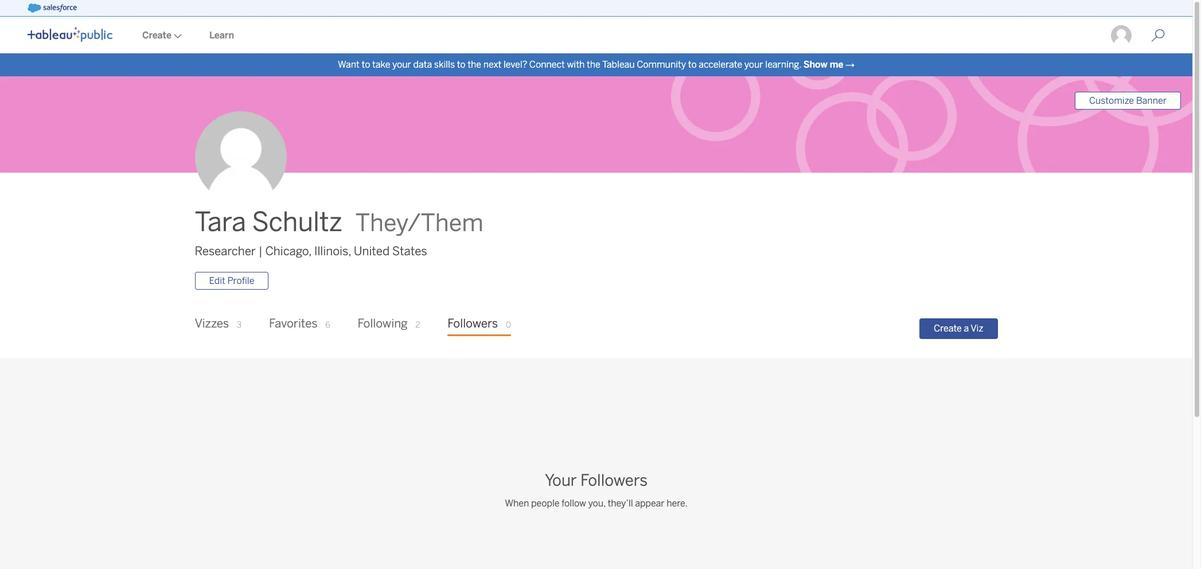 Task type: vqa. For each thing, say whether or not it's contained in the screenshot.
Nominate for Viz of the Day "icon"
no



Task type: locate. For each thing, give the bounding box(es) containing it.
1 to from the left
[[362, 59, 370, 70]]

viz
[[971, 323, 984, 334]]

learn
[[209, 30, 234, 41]]

learn link
[[196, 18, 248, 53]]

the
[[468, 59, 482, 70], [587, 59, 601, 70]]

|
[[259, 244, 263, 258]]

followers
[[448, 317, 498, 331], [581, 471, 648, 490]]

when people follow you, they'll appear here.
[[505, 498, 688, 509]]

your followers
[[545, 471, 648, 490]]

to right skills
[[457, 59, 466, 70]]

show me link
[[804, 59, 844, 70]]

create a viz
[[934, 323, 984, 334]]

1 horizontal spatial create
[[934, 323, 962, 334]]

the right with
[[587, 59, 601, 70]]

level?
[[504, 59, 528, 70]]

0 horizontal spatial to
[[362, 59, 370, 70]]

tara schultz
[[195, 207, 343, 238]]

show
[[804, 59, 828, 70]]

to left accelerate
[[689, 59, 697, 70]]

2 horizontal spatial to
[[689, 59, 697, 70]]

followers up the they'll
[[581, 471, 648, 490]]

vizzes
[[195, 317, 229, 331]]

0 vertical spatial followers
[[448, 317, 498, 331]]

avatar image
[[195, 112, 287, 203]]

create inside create a viz button
[[934, 323, 962, 334]]

they'll
[[608, 498, 633, 509]]

0 vertical spatial create
[[142, 30, 172, 41]]

chicago,
[[265, 244, 312, 258]]

to left take
[[362, 59, 370, 70]]

1 horizontal spatial followers
[[581, 471, 648, 490]]

your
[[545, 471, 577, 490]]

create inside dropdown button
[[142, 30, 172, 41]]

1 vertical spatial followers
[[581, 471, 648, 490]]

0 horizontal spatial your
[[393, 59, 411, 70]]

here.
[[667, 498, 688, 509]]

the left next
[[468, 59, 482, 70]]

0 horizontal spatial create
[[142, 30, 172, 41]]

go to search image
[[1138, 29, 1179, 42]]

create a viz button
[[920, 318, 998, 339]]

0 horizontal spatial the
[[468, 59, 482, 70]]

3
[[237, 320, 242, 330]]

1 the from the left
[[468, 59, 482, 70]]

followers left 0
[[448, 317, 498, 331]]

researcher | chicago, illinois, united states
[[195, 244, 427, 258]]

accelerate
[[699, 59, 743, 70]]

tara.schultz image
[[1111, 24, 1134, 47]]

your right take
[[393, 59, 411, 70]]

illinois,
[[314, 244, 351, 258]]

1 horizontal spatial your
[[745, 59, 764, 70]]

your left "learning."
[[745, 59, 764, 70]]

to
[[362, 59, 370, 70], [457, 59, 466, 70], [689, 59, 697, 70]]

1 horizontal spatial the
[[587, 59, 601, 70]]

want to take your data skills to the next level? connect with the tableau community to accelerate your learning. show me →
[[338, 59, 855, 70]]

create
[[142, 30, 172, 41], [934, 323, 962, 334]]

create for create
[[142, 30, 172, 41]]

your
[[393, 59, 411, 70], [745, 59, 764, 70]]

create for create a viz
[[934, 323, 962, 334]]

1 vertical spatial create
[[934, 323, 962, 334]]

1 horizontal spatial to
[[457, 59, 466, 70]]

data
[[414, 59, 432, 70]]



Task type: describe. For each thing, give the bounding box(es) containing it.
when
[[505, 498, 529, 509]]

you,
[[589, 498, 606, 509]]

they/them
[[356, 209, 484, 238]]

want
[[338, 59, 360, 70]]

appear
[[635, 498, 665, 509]]

logo image
[[28, 27, 112, 42]]

6
[[326, 320, 330, 330]]

a
[[965, 323, 970, 334]]

edit profile
[[209, 276, 254, 287]]

edit profile button
[[195, 272, 269, 290]]

states
[[392, 244, 427, 258]]

skills
[[434, 59, 455, 70]]

take
[[372, 59, 391, 70]]

next
[[484, 59, 502, 70]]

customize banner
[[1090, 95, 1167, 106]]

community
[[637, 59, 687, 70]]

edit
[[209, 276, 226, 287]]

profile
[[228, 276, 254, 287]]

learning.
[[766, 59, 802, 70]]

follow
[[562, 498, 587, 509]]

1 your from the left
[[393, 59, 411, 70]]

banner
[[1137, 95, 1167, 106]]

united
[[354, 244, 390, 258]]

following
[[358, 317, 408, 331]]

2 your from the left
[[745, 59, 764, 70]]

schultz
[[252, 207, 343, 238]]

people
[[531, 498, 560, 509]]

tableau
[[603, 59, 635, 70]]

with
[[567, 59, 585, 70]]

tara
[[195, 207, 246, 238]]

0 horizontal spatial followers
[[448, 317, 498, 331]]

connect
[[530, 59, 565, 70]]

→
[[846, 59, 855, 70]]

customize
[[1090, 95, 1135, 106]]

0
[[506, 320, 511, 330]]

2 to from the left
[[457, 59, 466, 70]]

salesforce logo image
[[28, 3, 77, 13]]

create button
[[129, 18, 196, 53]]

3 to from the left
[[689, 59, 697, 70]]

2 the from the left
[[587, 59, 601, 70]]

me
[[830, 59, 844, 70]]

researcher
[[195, 244, 256, 258]]

customize banner button
[[1076, 92, 1182, 110]]

favorites
[[269, 317, 318, 331]]

2
[[416, 320, 420, 330]]



